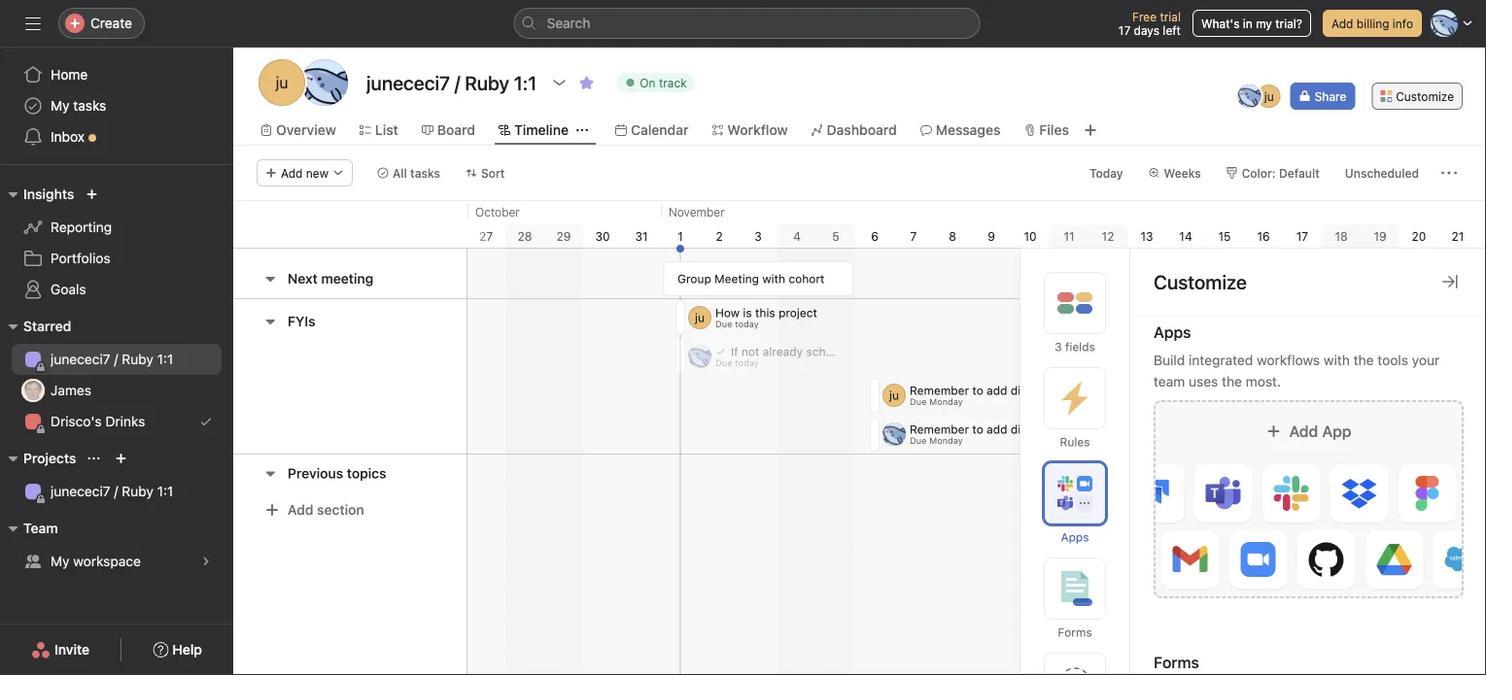 Task type: vqa. For each thing, say whether or not it's contained in the screenshot.
bottom "Add"
no



Task type: describe. For each thing, give the bounding box(es) containing it.
team
[[1154, 374, 1185, 390]]

today
[[1090, 166, 1123, 180]]

junececi7 / ruby 1:1 link inside starred element
[[12, 344, 222, 375]]

home link
[[12, 59, 222, 90]]

today inside how is this project due today
[[735, 319, 759, 329]]

workflow
[[728, 122, 788, 138]]

free
[[1132, 10, 1157, 23]]

days
[[1134, 23, 1160, 37]]

meeting
[[321, 271, 374, 287]]

1
[[678, 229, 683, 243]]

0 horizontal spatial ra
[[315, 73, 335, 92]]

with inside build integrated workflows with the tools your team uses the most.
[[1324, 352, 1350, 368]]

new image
[[86, 189, 98, 200]]

weeks
[[1164, 166, 1201, 180]]

build
[[1154, 352, 1185, 368]]

insights button
[[0, 183, 74, 206]]

10
[[1024, 229, 1037, 243]]

timeline
[[514, 122, 569, 138]]

integrated
[[1189, 352, 1253, 368]]

tasks for all tasks
[[410, 166, 440, 180]]

create
[[90, 15, 132, 31]]

starred
[[23, 318, 71, 334]]

1 vertical spatial forms
[[1154, 654, 1199, 672]]

drisco's
[[51, 414, 102, 430]]

hide sidebar image
[[25, 16, 41, 31]]

fyis button
[[288, 304, 315, 339]]

5
[[832, 229, 840, 243]]

0 vertical spatial forms
[[1058, 626, 1092, 640]]

6
[[871, 229, 879, 243]]

board
[[437, 122, 475, 138]]

task
[[951, 473, 974, 487]]

19
[[1374, 229, 1387, 243]]

2 today from the top
[[735, 358, 759, 368]]

ja
[[27, 384, 39, 398]]

add for add app
[[1289, 422, 1318, 441]]

projects
[[23, 451, 76, 467]]

add app button
[[1153, 400, 1464, 599]]

list link
[[359, 120, 398, 141]]

29
[[557, 229, 571, 243]]

reporting link
[[12, 212, 222, 243]]

add app
[[1289, 422, 1352, 441]]

on track button
[[608, 69, 703, 96]]

add new button
[[257, 159, 353, 187]]

group
[[678, 272, 711, 286]]

how
[[715, 306, 740, 320]]

global element
[[0, 48, 233, 164]]

next meeting
[[288, 271, 374, 287]]

27
[[479, 229, 493, 243]]

next meeting button
[[288, 261, 374, 296]]

all tasks button
[[368, 159, 449, 187]]

reporting
[[51, 219, 112, 235]]

what's in my trial? button
[[1193, 10, 1311, 37]]

fields
[[1065, 340, 1095, 354]]

uses
[[1189, 374, 1218, 390]]

remove from starred image
[[579, 75, 594, 90]]

ruby inside starred element
[[122, 351, 153, 367]]

inbox
[[51, 129, 85, 145]]

due monday for ju
[[910, 397, 963, 407]]

dashboard
[[827, 122, 897, 138]]

james
[[51, 382, 91, 399]]

add new
[[281, 166, 329, 180]]

invite button
[[19, 633, 102, 668]]

previous
[[288, 466, 343, 482]]

show options, current sort, top image
[[88, 453, 100, 465]]

8
[[949, 229, 956, 243]]

1:1 inside starred element
[[157, 351, 173, 367]]

november
[[669, 205, 725, 219]]

30
[[595, 229, 610, 243]]

add for add section
[[288, 502, 313, 518]]

workflow link
[[712, 120, 788, 141]]

1 horizontal spatial ra
[[887, 428, 902, 441]]

unscheduled
[[1345, 166, 1419, 180]]

what's
[[1201, 17, 1240, 30]]

17 inside free trial 17 days left
[[1119, 23, 1131, 37]]

collapse task list for the section next meeting image
[[262, 271, 278, 287]]

15
[[1218, 229, 1231, 243]]

due today
[[715, 358, 759, 368]]

close details image
[[1443, 274, 1458, 290]]

color: default button
[[1218, 159, 1329, 187]]

14
[[1179, 229, 1192, 243]]

team
[[23, 521, 58, 537]]

monday for ra
[[929, 436, 963, 446]]

left
[[1163, 23, 1181, 37]]

unscheduled button
[[1336, 159, 1428, 187]]

click anywhere to create a task
[[951, 460, 1096, 487]]

billing
[[1357, 17, 1390, 30]]

junececi7 / ruby 1:1 inside projects element
[[51, 484, 173, 500]]

teams element
[[0, 511, 233, 581]]

files link
[[1024, 120, 1069, 141]]

share
[[1315, 89, 1347, 103]]

0 horizontal spatial customize
[[1154, 270, 1247, 293]]

collapse task list for the section previous topics image
[[262, 466, 278, 482]]

in
[[1243, 17, 1253, 30]]

app
[[1322, 422, 1352, 441]]

sort
[[481, 166, 505, 180]]

portfolios link
[[12, 243, 222, 274]]

13
[[1141, 229, 1153, 243]]

help
[[172, 642, 202, 658]]

list
[[375, 122, 398, 138]]

3 for 3
[[755, 229, 762, 243]]

add tab image
[[1083, 122, 1098, 138]]

customize inside "dropdown button"
[[1396, 89, 1454, 103]]

add for add billing info
[[1332, 17, 1353, 30]]

inbox link
[[12, 122, 222, 153]]

all tasks
[[393, 166, 440, 180]]



Task type: locate. For each thing, give the bounding box(es) containing it.
customize
[[1396, 89, 1454, 103], [1154, 270, 1247, 293]]

1 horizontal spatial customize
[[1396, 89, 1454, 103]]

/
[[114, 351, 118, 367], [114, 484, 118, 500]]

0 horizontal spatial 17
[[1119, 23, 1131, 37]]

1 vertical spatial 3
[[1055, 340, 1062, 354]]

add inside popup button
[[281, 166, 303, 180]]

weeks button
[[1140, 159, 1210, 187]]

0 horizontal spatial apps
[[1061, 531, 1089, 544]]

1 vertical spatial my
[[51, 554, 70, 570]]

2 junececi7 from the top
[[51, 484, 110, 500]]

/ inside projects element
[[114, 484, 118, 500]]

add billing info button
[[1323, 10, 1422, 37]]

drisco's drinks link
[[12, 406, 222, 437]]

files
[[1039, 122, 1069, 138]]

tab actions image
[[576, 124, 588, 136]]

1 junececi7 / ruby 1:1 link from the top
[[12, 344, 222, 375]]

due monday for ra
[[910, 436, 963, 446]]

0 vertical spatial junececi7
[[51, 351, 110, 367]]

see details, my workspace image
[[200, 556, 212, 568]]

21
[[1452, 229, 1464, 243]]

goals link
[[12, 274, 222, 305]]

the down integrated
[[1222, 374, 1242, 390]]

to
[[1037, 460, 1048, 473]]

add left billing
[[1332, 17, 1353, 30]]

1 due monday from the top
[[910, 397, 963, 407]]

2 due monday from the top
[[910, 436, 963, 446]]

1 vertical spatial the
[[1222, 374, 1242, 390]]

apps
[[1154, 323, 1191, 342], [1061, 531, 1089, 544]]

add left 'new'
[[281, 166, 303, 180]]

today
[[735, 319, 759, 329], [735, 358, 759, 368]]

0 vertical spatial my
[[51, 98, 70, 114]]

create
[[1051, 460, 1086, 473]]

due
[[715, 319, 732, 329], [715, 358, 732, 368], [910, 397, 927, 407], [910, 436, 927, 446]]

1 vertical spatial junececi7
[[51, 484, 110, 500]]

tasks down home
[[73, 98, 106, 114]]

create button
[[58, 8, 145, 39]]

3 right the 2
[[755, 229, 762, 243]]

2 ruby from the top
[[122, 484, 153, 500]]

my for my tasks
[[51, 98, 70, 114]]

search button
[[514, 8, 980, 39]]

1:1 inside projects element
[[157, 484, 173, 500]]

1 1:1 from the top
[[157, 351, 173, 367]]

1 vertical spatial junececi7 / ruby 1:1
[[51, 484, 173, 500]]

11
[[1064, 229, 1075, 243]]

my inside my workspace link
[[51, 554, 70, 570]]

1 vertical spatial apps
[[1061, 531, 1089, 544]]

free trial 17 days left
[[1119, 10, 1181, 37]]

0 vertical spatial customize
[[1396, 89, 1454, 103]]

2 monday from the top
[[929, 436, 963, 446]]

ju
[[276, 73, 288, 92], [1264, 89, 1274, 103], [695, 311, 705, 325], [889, 389, 899, 402]]

0 horizontal spatial tasks
[[73, 98, 106, 114]]

cohort
[[789, 272, 825, 286]]

0 vertical spatial the
[[1354, 352, 1374, 368]]

add left app
[[1289, 422, 1318, 441]]

search
[[547, 15, 590, 31]]

drisco's drinks
[[51, 414, 145, 430]]

apps down create
[[1061, 531, 1089, 544]]

1:1 up the drisco's drinks link
[[157, 351, 173, 367]]

1:1
[[157, 351, 173, 367], [157, 484, 173, 500]]

1 horizontal spatial tasks
[[410, 166, 440, 180]]

12
[[1102, 229, 1114, 243]]

tasks inside dropdown button
[[410, 166, 440, 180]]

on track
[[640, 76, 687, 89]]

junececi7 / ruby 1:1 down new project or portfolio icon
[[51, 484, 173, 500]]

junececi7 / ruby 1:1 inside starred element
[[51, 351, 173, 367]]

1 horizontal spatial with
[[1324, 352, 1350, 368]]

3 for 3 fields
[[1055, 340, 1062, 354]]

is
[[743, 306, 752, 320]]

share button
[[1291, 83, 1355, 110]]

0 vertical spatial due monday
[[910, 397, 963, 407]]

1 vertical spatial customize
[[1154, 270, 1247, 293]]

junececi7 / ruby 1:1 link
[[12, 344, 222, 375], [12, 476, 222, 507]]

customize down info
[[1396, 89, 1454, 103]]

4
[[793, 229, 801, 243]]

apps up build
[[1154, 323, 1191, 342]]

3 fields
[[1055, 340, 1095, 354]]

my inside the my tasks link
[[51, 98, 70, 114]]

junececi7 up james
[[51, 351, 110, 367]]

today button
[[1081, 159, 1132, 187]]

1 horizontal spatial the
[[1354, 352, 1374, 368]]

0 vertical spatial tasks
[[73, 98, 106, 114]]

your
[[1412, 352, 1440, 368]]

workspace
[[73, 554, 141, 570]]

0 vertical spatial 1:1
[[157, 351, 173, 367]]

9
[[988, 229, 995, 243]]

0 vertical spatial junececi7 / ruby 1:1
[[51, 351, 173, 367]]

2 horizontal spatial ra
[[1242, 89, 1257, 103]]

junececi7 / ruby 1:1 link up james
[[12, 344, 222, 375]]

messages link
[[920, 120, 1001, 141]]

fyis
[[288, 313, 315, 330]]

add section
[[288, 502, 364, 518]]

board link
[[422, 120, 475, 141]]

0 vertical spatial 17
[[1119, 23, 1131, 37]]

1 junececi7 / ruby 1:1 from the top
[[51, 351, 173, 367]]

17 left the days
[[1119, 23, 1131, 37]]

my for my workspace
[[51, 554, 70, 570]]

0 vertical spatial 3
[[755, 229, 762, 243]]

0 vertical spatial ruby
[[122, 351, 153, 367]]

1 vertical spatial 1:1
[[157, 484, 173, 500]]

portfolios
[[51, 250, 110, 266]]

1 vertical spatial tasks
[[410, 166, 440, 180]]

20
[[1412, 229, 1426, 243]]

tasks inside global element
[[73, 98, 106, 114]]

add for add new
[[281, 166, 303, 180]]

1 vertical spatial junececi7 / ruby 1:1 link
[[12, 476, 222, 507]]

dashboard link
[[811, 120, 897, 141]]

new
[[306, 166, 329, 180]]

ruby down new project or portfolio icon
[[122, 484, 153, 500]]

3 left fields at the right of the page
[[1055, 340, 1062, 354]]

insights element
[[0, 177, 233, 309]]

collapse task list for the section fyis image
[[262, 314, 278, 330]]

today up due today
[[735, 319, 759, 329]]

the left tools
[[1354, 352, 1374, 368]]

1 horizontal spatial forms
[[1154, 654, 1199, 672]]

0 vertical spatial with
[[762, 272, 785, 286]]

1 junececi7 from the top
[[51, 351, 110, 367]]

add section button
[[257, 493, 372, 528]]

new project or portfolio image
[[115, 453, 127, 465]]

project
[[779, 306, 817, 320]]

my down the team
[[51, 554, 70, 570]]

search list box
[[514, 8, 980, 39]]

1 vertical spatial due monday
[[910, 436, 963, 446]]

with left cohort
[[762, 272, 785, 286]]

customize down 14
[[1154, 270, 1247, 293]]

junececi7 inside projects element
[[51, 484, 110, 500]]

add down previous
[[288, 502, 313, 518]]

junececi7 down show options, current sort, top image
[[51, 484, 110, 500]]

calendar
[[631, 122, 689, 138]]

/ inside starred element
[[114, 351, 118, 367]]

2 junececi7 / ruby 1:1 from the top
[[51, 484, 173, 500]]

overview link
[[261, 120, 336, 141]]

team button
[[0, 517, 58, 540]]

tools
[[1378, 352, 1408, 368]]

junececi7 / ruby 1:1 up james
[[51, 351, 173, 367]]

1 vertical spatial /
[[114, 484, 118, 500]]

0 vertical spatial /
[[114, 351, 118, 367]]

17
[[1119, 23, 1131, 37], [1297, 229, 1309, 243]]

ruby up 'drinks'
[[122, 351, 153, 367]]

junececi7 / ruby 1:1 link inside projects element
[[12, 476, 222, 507]]

track
[[659, 76, 687, 89]]

forms
[[1058, 626, 1092, 640], [1154, 654, 1199, 672]]

1 vertical spatial with
[[1324, 352, 1350, 368]]

tasks right all
[[410, 166, 440, 180]]

0 horizontal spatial the
[[1222, 374, 1242, 390]]

with right workflows
[[1324, 352, 1350, 368]]

1 vertical spatial 17
[[1297, 229, 1309, 243]]

None text field
[[362, 65, 542, 100]]

invite
[[54, 642, 90, 658]]

0 horizontal spatial with
[[762, 272, 785, 286]]

insights
[[23, 186, 74, 202]]

0 horizontal spatial forms
[[1058, 626, 1092, 640]]

0 vertical spatial junececi7 / ruby 1:1 link
[[12, 344, 222, 375]]

1 today from the top
[[735, 319, 759, 329]]

a
[[1089, 460, 1096, 473]]

1 monday from the top
[[929, 397, 963, 407]]

my up inbox
[[51, 98, 70, 114]]

junececi7 / ruby 1:1 link down new project or portfolio icon
[[12, 476, 222, 507]]

starred element
[[0, 309, 233, 441]]

1:1 up teams element
[[157, 484, 173, 500]]

calendar link
[[615, 120, 689, 141]]

add inside 'button'
[[1332, 17, 1353, 30]]

1 vertical spatial ruby
[[122, 484, 153, 500]]

/ up the drisco's drinks link
[[114, 351, 118, 367]]

default
[[1279, 166, 1320, 180]]

31
[[635, 229, 648, 243]]

0 horizontal spatial 3
[[755, 229, 762, 243]]

today down how is this project due today
[[735, 358, 759, 368]]

what's in my trial?
[[1201, 17, 1302, 30]]

0 vertical spatial today
[[735, 319, 759, 329]]

group meeting with cohort
[[678, 272, 825, 286]]

tasks for my tasks
[[73, 98, 106, 114]]

1 ruby from the top
[[122, 351, 153, 367]]

goals
[[51, 281, 86, 297]]

1 vertical spatial today
[[735, 358, 759, 368]]

junececi7 inside starred element
[[51, 351, 110, 367]]

0 vertical spatial monday
[[929, 397, 963, 407]]

previous topics button
[[288, 456, 386, 491]]

2 my from the top
[[51, 554, 70, 570]]

show options image
[[551, 75, 567, 90]]

2 junececi7 / ruby 1:1 link from the top
[[12, 476, 222, 507]]

my tasks
[[51, 98, 106, 114]]

color:
[[1242, 166, 1276, 180]]

2 1:1 from the top
[[157, 484, 173, 500]]

ruby inside projects element
[[122, 484, 153, 500]]

section
[[317, 502, 364, 518]]

1 / from the top
[[114, 351, 118, 367]]

my workspace
[[51, 554, 141, 570]]

due monday
[[910, 397, 963, 407], [910, 436, 963, 446]]

1 horizontal spatial 17
[[1297, 229, 1309, 243]]

my tasks link
[[12, 90, 222, 122]]

junececi7 / ruby 1:1
[[51, 351, 173, 367], [51, 484, 173, 500]]

17 right 16
[[1297, 229, 1309, 243]]

1 horizontal spatial apps
[[1154, 323, 1191, 342]]

2 / from the top
[[114, 484, 118, 500]]

monday for ju
[[929, 397, 963, 407]]

home
[[51, 67, 88, 83]]

more actions image
[[1442, 165, 1457, 181]]

1 my from the top
[[51, 98, 70, 114]]

sort button
[[457, 159, 514, 187]]

all
[[393, 166, 407, 180]]

1 vertical spatial monday
[[929, 436, 963, 446]]

0 vertical spatial apps
[[1154, 323, 1191, 342]]

starred button
[[0, 315, 71, 338]]

1 horizontal spatial 3
[[1055, 340, 1062, 354]]

projects element
[[0, 441, 233, 511]]

due inside how is this project due today
[[715, 319, 732, 329]]

/ down new project or portfolio icon
[[114, 484, 118, 500]]

this
[[755, 306, 775, 320]]



